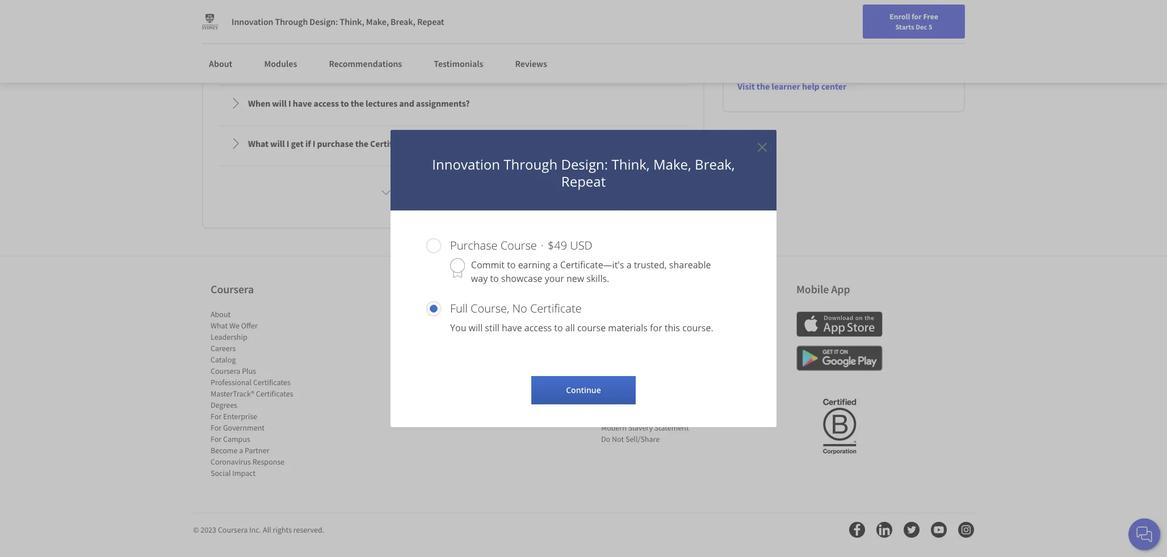 Task type: vqa. For each thing, say whether or not it's contained in the screenshot.
boost your career
no



Task type: describe. For each thing, give the bounding box(es) containing it.
investors link
[[601, 321, 632, 331]]

coursera inside about what we offer leadership careers catalog coursera plus professional certificates mastertrack® certificates degrees for enterprise for government for campus become a partner coronavirus response social impact
[[211, 366, 240, 377]]

way
[[471, 273, 488, 285]]

new
[[567, 273, 584, 285]]

for inside enroll for free starts dec 5
[[912, 11, 922, 22]]

about what we offer leadership careers catalog coursera plus professional certificates mastertrack® certificates degrees for enterprise for government for campus become a partner coronavirus response social impact
[[211, 310, 293, 479]]

1 horizontal spatial think,
[[612, 155, 650, 174]]

terms link
[[601, 332, 622, 343]]

all
[[263, 525, 271, 536]]

testimonials
[[434, 58, 483, 69]]

accessibility contact articles directory
[[601, 366, 642, 411]]

0 vertical spatial coursera
[[211, 282, 254, 297]]

impact
[[232, 469, 256, 479]]

english button
[[929, 23, 998, 60]]

social impact link
[[211, 469, 256, 479]]

visit the learner help center link
[[738, 81, 847, 92]]

1 horizontal spatial design:
[[561, 155, 608, 174]]

catalog link
[[211, 355, 236, 365]]

2 horizontal spatial a
[[627, 259, 632, 271]]

professional
[[211, 378, 252, 388]]

plus
[[242, 366, 256, 377]]

universities
[[180, 6, 227, 17]]

find your new career link
[[847, 34, 929, 48]]

offer
[[241, 321, 258, 331]]

course
[[501, 238, 537, 253]]

1 horizontal spatial a
[[553, 259, 558, 271]]

access
[[525, 322, 552, 334]]

full
[[450, 301, 468, 316]]

careers link
[[211, 344, 236, 354]]

modern slavery statement link
[[601, 423, 689, 433]]

the university of sydney image
[[202, 14, 218, 30]]

about link for modules
[[202, 51, 239, 76]]

list for coursera
[[211, 309, 307, 479]]

coursera instagram image
[[958, 523, 974, 538]]

course,
[[471, 301, 510, 316]]

to for to
[[490, 273, 499, 285]]

recommendations
[[329, 58, 402, 69]]

course
[[577, 322, 606, 334]]

about for about what we offer leadership careers catalog coursera plus professional certificates mastertrack® certificates degrees for enterprise for government for campus become a partner coronavirus response social impact
[[211, 310, 231, 320]]

learner
[[772, 81, 801, 92]]

mobile
[[797, 282, 829, 297]]

accessibility link
[[601, 366, 642, 377]]

do
[[601, 435, 611, 445]]

coursera youtube image
[[931, 523, 947, 538]]

still
[[485, 322, 500, 334]]

catalog
[[211, 355, 236, 365]]

directory
[[601, 401, 632, 411]]

modern
[[601, 423, 627, 433]]

0 horizontal spatial make,
[[366, 16, 389, 27]]

governments
[[257, 6, 310, 17]]

list for more
[[601, 309, 698, 445]]

·
[[541, 238, 544, 253]]

opens in a new tab image
[[329, 248, 338, 257]]

for enterprise link
[[211, 412, 257, 422]]

certificate—it's
[[560, 259, 624, 271]]

contact link
[[601, 378, 627, 388]]

1 vertical spatial innovation through design: think, make, break, repeat
[[432, 155, 735, 191]]

statement
[[655, 423, 689, 433]]

0 vertical spatial to
[[507, 259, 516, 271]]

shareable
[[669, 259, 711, 271]]

continue
[[566, 385, 601, 396]]

certificate
[[530, 301, 582, 316]]

0 vertical spatial think,
[[340, 16, 364, 27]]

partner
[[245, 446, 269, 456]]

modules link
[[257, 51, 304, 76]]

for government link
[[211, 423, 265, 433]]

find
[[852, 36, 867, 46]]

reserved.
[[293, 525, 324, 536]]

collapsed list
[[217, 43, 690, 268]]

rights
[[273, 525, 292, 536]]

course.
[[683, 322, 714, 334]]

you
[[450, 322, 466, 334]]

✕ button
[[757, 137, 768, 156]]

$49
[[548, 238, 567, 253]]

enroll for free starts dec 5
[[890, 11, 939, 31]]

1 for from the top
[[211, 412, 222, 422]]

modern slavery statement do not sell/share
[[601, 423, 689, 445]]

logo of certified b corporation image
[[816, 393, 863, 461]]

modules
[[264, 58, 297, 69]]

career
[[902, 36, 923, 46]]

1 horizontal spatial your
[[868, 36, 884, 46]]

governments link
[[240, 0, 315, 23]]

0 horizontal spatial design:
[[310, 16, 338, 27]]

universities link
[[163, 0, 231, 23]]

reviews
[[515, 58, 547, 69]]

social
[[211, 469, 231, 479]]

center
[[822, 81, 847, 92]]

app
[[831, 282, 850, 297]]

3 for from the top
[[211, 435, 222, 445]]

about for about
[[209, 58, 232, 69]]

get it on google play image
[[797, 346, 883, 372]]



Task type: locate. For each thing, give the bounding box(es) containing it.
0 horizontal spatial through
[[275, 16, 308, 27]]

list containing about
[[211, 309, 307, 479]]

through
[[275, 16, 308, 27], [504, 155, 558, 174]]

✕
[[757, 137, 768, 156]]

not
[[612, 435, 624, 445]]

0 horizontal spatial repeat
[[417, 16, 444, 27]]

to right "way"
[[490, 273, 499, 285]]

make,
[[366, 16, 389, 27], [654, 155, 692, 174]]

reviews link
[[508, 51, 554, 76]]

leadership
[[211, 332, 247, 343]]

purchase course · $49 usd
[[450, 238, 593, 253]]

banner navigation
[[9, 0, 319, 31]]

about link up what
[[211, 310, 231, 320]]

0 vertical spatial make,
[[366, 16, 389, 27]]

certificates up the 'mastertrack® certificates' link
[[253, 378, 291, 388]]

degrees link
[[211, 401, 237, 411]]

1 vertical spatial through
[[504, 155, 558, 174]]

to left all
[[554, 322, 563, 334]]

1 horizontal spatial repeat
[[561, 172, 606, 191]]

directory link
[[601, 401, 632, 411]]

we
[[229, 321, 240, 331]]

your inside commit to earning a certificate—it's a trusted, shareable way to showcase your new skills.
[[545, 273, 564, 285]]

1 horizontal spatial for
[[912, 11, 922, 22]]

innovation
[[232, 16, 273, 27], [432, 155, 500, 174]]

will
[[469, 322, 483, 334]]

skills.
[[587, 273, 609, 285]]

trusted,
[[634, 259, 667, 271]]

mobile app
[[797, 282, 850, 297]]

break, up recommendations
[[391, 16, 416, 27]]

1 list item from the top
[[406, 320, 503, 332]]

mastertrack®
[[211, 389, 254, 399]]

0 horizontal spatial break,
[[391, 16, 416, 27]]

contact
[[601, 378, 627, 388]]

1 vertical spatial coursera
[[211, 366, 240, 377]]

list
[[211, 309, 307, 479], [601, 309, 698, 445]]

2 horizontal spatial to
[[554, 322, 563, 334]]

help
[[802, 81, 820, 92]]

None search field
[[162, 30, 434, 53]]

5
[[929, 22, 933, 31]]

become a partner link
[[211, 446, 269, 456]]

0 horizontal spatial innovation
[[232, 16, 273, 27]]

1 vertical spatial design:
[[561, 155, 608, 174]]

usd
[[570, 238, 593, 253]]

visit the learner help center
[[738, 81, 847, 92]]

full course, no certificate you will still have access to all course materials for this course.
[[450, 301, 714, 334]]

2 vertical spatial coursera
[[218, 525, 248, 536]]

for campus link
[[211, 435, 250, 445]]

1 horizontal spatial list
[[601, 309, 698, 445]]

0 vertical spatial through
[[275, 16, 308, 27]]

a
[[553, 259, 558, 271], [627, 259, 632, 271], [239, 446, 243, 456]]

1 vertical spatial think,
[[612, 155, 650, 174]]

0 vertical spatial design:
[[310, 16, 338, 27]]

coursera left inc. on the bottom left
[[218, 525, 248, 536]]

1 horizontal spatial through
[[504, 155, 558, 174]]

accessibility
[[601, 366, 642, 377]]

0 horizontal spatial your
[[545, 273, 564, 285]]

0 horizontal spatial think,
[[340, 16, 364, 27]]

1 horizontal spatial break,
[[695, 155, 735, 174]]

what we offer link
[[211, 321, 258, 331]]

about link for what we offer
[[211, 310, 231, 320]]

new
[[885, 36, 900, 46]]

2 for from the top
[[211, 423, 222, 433]]

innovation through design: think, make, break, repeat
[[232, 16, 444, 27], [432, 155, 735, 191]]

1 vertical spatial repeat
[[561, 172, 606, 191]]

for inside full course, no certificate you will still have access to all course materials for this course.
[[650, 322, 662, 334]]

government
[[223, 423, 265, 433]]

0 vertical spatial innovation
[[232, 16, 273, 27]]

coronavirus response link
[[211, 457, 285, 468]]

to inside full course, no certificate you will still have access to all course materials for this course.
[[554, 322, 563, 334]]

campus
[[223, 435, 250, 445]]

coursera plus link
[[211, 366, 256, 377]]

a down campus
[[239, 446, 243, 456]]

coursera up what we offer link
[[211, 282, 254, 297]]

leadership link
[[211, 332, 247, 343]]

have
[[502, 322, 522, 334]]

about down the 'the university of sydney' image
[[209, 58, 232, 69]]

this
[[665, 322, 680, 334]]

learners link
[[406, 310, 435, 320]]

for up for campus link
[[211, 423, 222, 433]]

your left new
[[545, 273, 564, 285]]

1 horizontal spatial innovation
[[432, 155, 500, 174]]

list item
[[406, 320, 503, 332], [406, 332, 503, 343]]

starts
[[896, 22, 915, 31]]

about link down the 'the university of sydney' image
[[202, 51, 239, 76]]

1 vertical spatial to
[[490, 273, 499, 285]]

0 horizontal spatial to
[[490, 273, 499, 285]]

for left this
[[650, 322, 662, 334]]

1 vertical spatial break,
[[695, 155, 735, 174]]

find your new career
[[852, 36, 923, 46]]

for down degrees link
[[211, 412, 222, 422]]

response
[[253, 457, 285, 468]]

coursera twitter image
[[904, 523, 920, 538]]

2023
[[201, 525, 216, 536]]

2 list item from the top
[[406, 332, 503, 343]]

0 vertical spatial for
[[912, 11, 922, 22]]

1 vertical spatial for
[[211, 423, 222, 433]]

testimonials link
[[427, 51, 490, 76]]

your right find
[[868, 36, 884, 46]]

enterprise
[[223, 412, 257, 422]]

coursera
[[211, 282, 254, 297], [211, 366, 240, 377], [218, 525, 248, 536]]

repeat
[[417, 16, 444, 27], [561, 172, 606, 191]]

repeat inside innovation through design: think, make, break, repeat
[[561, 172, 606, 191]]

2 vertical spatial to
[[554, 322, 563, 334]]

©
[[193, 525, 199, 536]]

1 vertical spatial innovation
[[432, 155, 500, 174]]

0 vertical spatial about
[[209, 58, 232, 69]]

investors terms
[[601, 321, 632, 343]]

design:
[[310, 16, 338, 27], [561, 155, 608, 174]]

slavery
[[628, 423, 653, 433]]

0 horizontal spatial for
[[650, 322, 662, 334]]

to for course,
[[554, 322, 563, 334]]

certificates down professional certificates link
[[256, 389, 293, 399]]

1 vertical spatial about
[[211, 310, 231, 320]]

for
[[211, 412, 222, 422], [211, 423, 222, 433], [211, 435, 222, 445]]

visit
[[738, 81, 755, 92]]

coursera linkedin image
[[877, 523, 893, 538]]

learners list
[[406, 309, 503, 389]]

what
[[211, 321, 228, 331]]

coursera down catalog
[[211, 366, 240, 377]]

coronavirus
[[211, 457, 251, 468]]

download on the app store image
[[797, 312, 883, 337]]

enroll
[[890, 11, 910, 22]]

commit
[[471, 259, 505, 271]]

for up dec
[[912, 11, 922, 22]]

1 horizontal spatial to
[[507, 259, 516, 271]]

a down $49
[[553, 259, 558, 271]]

degrees
[[211, 401, 237, 411]]

list containing investors
[[601, 309, 698, 445]]

2 list from the left
[[601, 309, 698, 445]]

2 vertical spatial for
[[211, 435, 222, 445]]

to
[[507, 259, 516, 271], [490, 273, 499, 285], [554, 322, 563, 334]]

for up become
[[211, 435, 222, 445]]

0 horizontal spatial a
[[239, 446, 243, 456]]

certificates
[[253, 378, 291, 388], [256, 389, 293, 399]]

commit to earning a certificate—it's a trusted, shareable way to showcase your new skills.
[[471, 259, 711, 285]]

sell/share
[[626, 435, 660, 445]]

0 vertical spatial about link
[[202, 51, 239, 76]]

0 vertical spatial innovation through design: think, make, break, repeat
[[232, 16, 444, 27]]

articles link
[[601, 389, 626, 399]]

1 vertical spatial your
[[545, 273, 564, 285]]

chat with us image
[[1136, 526, 1154, 544]]

break,
[[391, 16, 416, 27], [695, 155, 735, 174]]

become
[[211, 446, 238, 456]]

0 vertical spatial certificates
[[253, 378, 291, 388]]

1 vertical spatial for
[[650, 322, 662, 334]]

showcase
[[501, 273, 543, 285]]

materials
[[608, 322, 648, 334]]

terms
[[601, 332, 622, 343]]

the
[[757, 81, 770, 92]]

1 vertical spatial about link
[[211, 310, 231, 320]]

to up the showcase
[[507, 259, 516, 271]]

0 vertical spatial break,
[[391, 16, 416, 27]]

mastertrack® certificates link
[[211, 389, 293, 399]]

no
[[513, 301, 527, 316]]

about
[[209, 58, 232, 69], [211, 310, 231, 320]]

1 list from the left
[[211, 309, 307, 479]]

continue button
[[532, 376, 636, 405]]

dec
[[916, 22, 928, 31]]

1 vertical spatial make,
[[654, 155, 692, 174]]

more
[[601, 282, 626, 297]]

0 horizontal spatial list
[[211, 309, 307, 479]]

0 vertical spatial repeat
[[417, 16, 444, 27]]

coursera facebook image
[[849, 523, 865, 538]]

0 vertical spatial your
[[868, 36, 884, 46]]

1 vertical spatial certificates
[[256, 389, 293, 399]]

about inside about what we offer leadership careers catalog coursera plus professional certificates mastertrack® certificates degrees for enterprise for government for campus become a partner coronavirus response social impact
[[211, 310, 231, 320]]

a left trusted,
[[627, 259, 632, 271]]

investors
[[601, 321, 632, 331]]

a inside about what we offer leadership careers catalog coursera plus professional certificates mastertrack® certificates degrees for enterprise for government for campus become a partner coronavirus response social impact
[[239, 446, 243, 456]]

1 horizontal spatial make,
[[654, 155, 692, 174]]

break, left ✕
[[695, 155, 735, 174]]

about up what
[[211, 310, 231, 320]]

0 vertical spatial for
[[211, 412, 222, 422]]

do not sell/share link
[[601, 435, 660, 445]]

earning
[[518, 259, 550, 271]]



